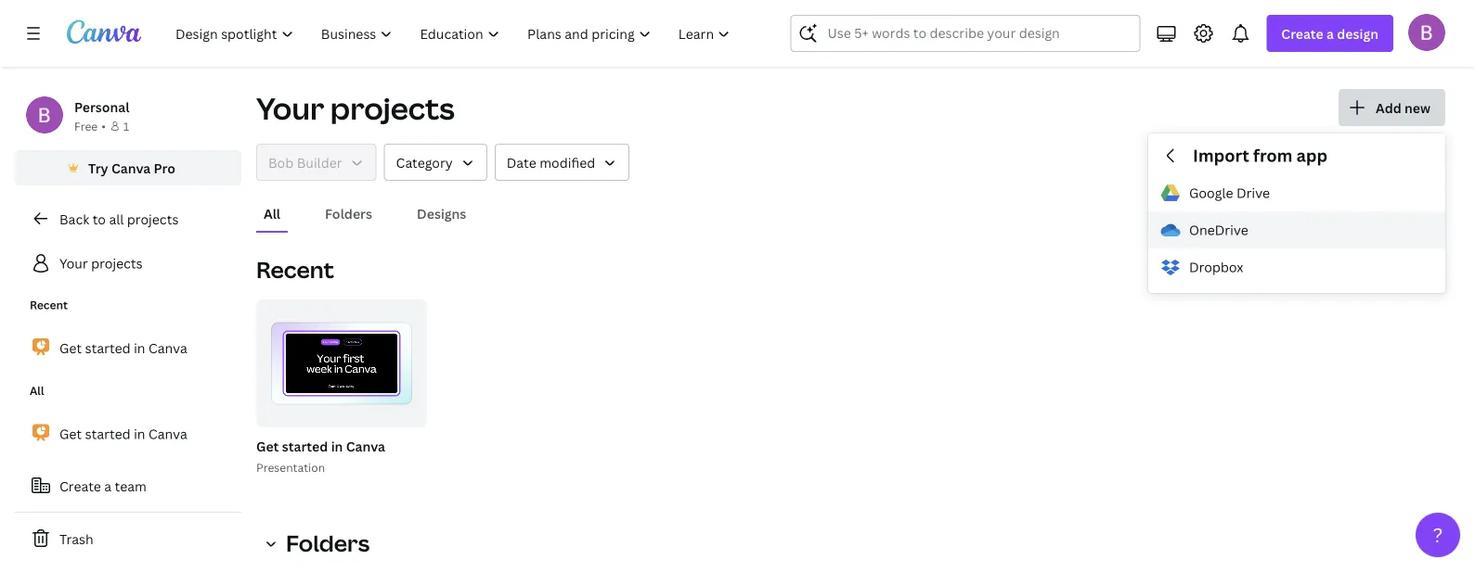 Task type: describe. For each thing, give the bounding box(es) containing it.
folders inside dropdown button
[[286, 529, 370, 559]]

dropbox button
[[1148, 249, 1445, 286]]

canva inside get started in canva presentation
[[346, 438, 385, 455]]

personal
[[74, 98, 129, 116]]

1 for 1
[[123, 118, 129, 134]]

projects inside back to all projects "link"
[[127, 210, 179, 228]]

top level navigation element
[[163, 15, 746, 52]]

presentation
[[256, 460, 325, 475]]

your projects link
[[15, 245, 241, 282]]

0 vertical spatial projects
[[330, 88, 455, 129]]

back
[[59, 210, 89, 228]]

back to all projects link
[[15, 201, 241, 238]]

try
[[88, 159, 108, 177]]

•
[[101, 118, 106, 134]]

create a design button
[[1267, 15, 1393, 52]]

get started in canva button
[[256, 435, 385, 459]]

Category button
[[384, 144, 487, 181]]

folders button
[[256, 525, 381, 563]]

try canva pro
[[88, 159, 175, 177]]

trash
[[59, 531, 93, 548]]

folders inside button
[[325, 205, 372, 222]]

date modified
[[507, 154, 595, 171]]

google drive
[[1189, 184, 1270, 202]]

import from app
[[1193, 144, 1328, 167]]

all inside button
[[264, 205, 280, 222]]

all
[[109, 210, 124, 228]]

get started in canva for second the get started in canva link from the bottom
[[59, 340, 187, 357]]

started for 2nd the get started in canva link from the top of the page
[[85, 425, 131, 443]]

all button
[[256, 196, 288, 231]]

pro
[[154, 159, 175, 177]]

folders region
[[256, 559, 1445, 573]]

date
[[507, 154, 536, 171]]

create for create a team
[[59, 478, 101, 495]]

free •
[[74, 118, 106, 134]]

google drive button
[[1148, 175, 1445, 212]]

new
[[1405, 99, 1431, 117]]

of
[[385, 407, 399, 419]]

import
[[1193, 144, 1249, 167]]

team
[[115, 478, 147, 495]]

Owner button
[[256, 144, 377, 181]]

onedrive button
[[1148, 212, 1445, 249]]

1 get started in canva link from the top
[[15, 329, 241, 368]]

1 vertical spatial recent
[[30, 298, 68, 313]]

in for 2nd the get started in canva link from the top of the page
[[134, 425, 145, 443]]

1 horizontal spatial your
[[256, 88, 324, 129]]

folders button
[[318, 196, 380, 231]]

canva inside try canva pro button
[[111, 159, 151, 177]]

designs
[[417, 205, 466, 222]]

in inside get started in canva presentation
[[331, 438, 343, 455]]

bob builder image
[[1408, 14, 1445, 51]]

to
[[92, 210, 106, 228]]

your inside "link"
[[59, 255, 88, 272]]



Task type: vqa. For each thing, say whether or not it's contained in the screenshot.
below
no



Task type: locate. For each thing, give the bounding box(es) containing it.
1 vertical spatial get started in canva link
[[15, 415, 241, 454]]

1 left of
[[377, 407, 382, 419]]

? button
[[1416, 513, 1460, 558]]

trash link
[[15, 521, 241, 558]]

in for second the get started in canva link from the bottom
[[134, 340, 145, 357]]

canva
[[111, 159, 151, 177], [148, 340, 187, 357], [148, 425, 187, 443], [346, 438, 385, 455]]

0 vertical spatial get started in canva
[[59, 340, 187, 357]]

30
[[401, 407, 414, 419]]

a left design
[[1327, 25, 1334, 42]]

back to all projects
[[59, 210, 179, 228]]

add new
[[1376, 99, 1431, 117]]

started for second the get started in canva link from the bottom
[[85, 340, 131, 357]]

1 right •
[[123, 118, 129, 134]]

projects down all
[[91, 255, 143, 272]]

create a team
[[59, 478, 147, 495]]

Date modified button
[[495, 144, 630, 181]]

0 vertical spatial a
[[1327, 25, 1334, 42]]

1 of 30
[[377, 407, 414, 419]]

your projects
[[256, 88, 455, 129], [59, 255, 143, 272]]

category
[[396, 154, 453, 171]]

add new button
[[1339, 89, 1445, 126]]

get started in canva link up 'create a team' "button"
[[15, 415, 241, 454]]

a for team
[[104, 478, 112, 495]]

1 vertical spatial get started in canva
[[59, 425, 187, 443]]

all
[[264, 205, 280, 222], [30, 383, 44, 399]]

1 for 1 of 30
[[377, 407, 382, 419]]

design
[[1337, 25, 1379, 42]]

projects inside your projects "link"
[[91, 255, 143, 272]]

dropbox
[[1189, 258, 1243, 276]]

designs button
[[409, 196, 474, 231]]

1 vertical spatial a
[[104, 478, 112, 495]]

in
[[134, 340, 145, 357], [134, 425, 145, 443], [331, 438, 343, 455]]

create
[[1281, 25, 1324, 42], [59, 478, 101, 495]]

your projects inside "link"
[[59, 255, 143, 272]]

1 get started in canva from the top
[[59, 340, 187, 357]]

get for 2nd the get started in canva link from the top of the page
[[59, 425, 82, 443]]

1 vertical spatial 1
[[377, 407, 382, 419]]

projects up category
[[330, 88, 455, 129]]

your projects down the to on the left of the page
[[59, 255, 143, 272]]

0 vertical spatial recent
[[256, 255, 334, 285]]

2 get started in canva from the top
[[59, 425, 187, 443]]

folders down presentation
[[286, 529, 370, 559]]

0 horizontal spatial your projects
[[59, 255, 143, 272]]

create for create a design
[[1281, 25, 1324, 42]]

try canva pro button
[[15, 150, 241, 186]]

app
[[1297, 144, 1328, 167]]

a inside "button"
[[104, 478, 112, 495]]

1 horizontal spatial a
[[1327, 25, 1334, 42]]

your projects up builder
[[256, 88, 455, 129]]

from
[[1253, 144, 1293, 167]]

onedrive
[[1189, 221, 1248, 239]]

0 vertical spatial your
[[256, 88, 324, 129]]

0 horizontal spatial your
[[59, 255, 88, 272]]

projects
[[330, 88, 455, 129], [127, 210, 179, 228], [91, 255, 143, 272]]

started inside get started in canva presentation
[[282, 438, 328, 455]]

recent down all button
[[256, 255, 334, 285]]

bob builder
[[268, 154, 342, 171]]

builder
[[297, 154, 342, 171]]

0 vertical spatial create
[[1281, 25, 1324, 42]]

1 vertical spatial folders
[[286, 529, 370, 559]]

0 vertical spatial 1
[[123, 118, 129, 134]]

a left team
[[104, 478, 112, 495]]

recent
[[256, 255, 334, 285], [30, 298, 68, 313]]

1 vertical spatial your projects
[[59, 255, 143, 272]]

your up bob
[[256, 88, 324, 129]]

None search field
[[790, 15, 1140, 52]]

2 get started in canva link from the top
[[15, 415, 241, 454]]

projects right all
[[127, 210, 179, 228]]

0 vertical spatial get started in canva link
[[15, 329, 241, 368]]

folders down builder
[[325, 205, 372, 222]]

0 vertical spatial folders
[[325, 205, 372, 222]]

get
[[59, 340, 82, 357], [59, 425, 82, 443], [256, 438, 279, 455]]

create inside "button"
[[59, 478, 101, 495]]

create a design
[[1281, 25, 1379, 42]]

create left design
[[1281, 25, 1324, 42]]

create a team button
[[15, 468, 241, 505]]

0 horizontal spatial a
[[104, 478, 112, 495]]

started
[[85, 340, 131, 357], [85, 425, 131, 443], [282, 438, 328, 455]]

0 horizontal spatial all
[[30, 383, 44, 399]]

get started in canva
[[59, 340, 187, 357], [59, 425, 187, 443]]

1 horizontal spatial create
[[1281, 25, 1324, 42]]

1 horizontal spatial your projects
[[256, 88, 455, 129]]

get inside get started in canva presentation
[[256, 438, 279, 455]]

1
[[123, 118, 129, 134], [377, 407, 382, 419]]

0 vertical spatial all
[[264, 205, 280, 222]]

get started in canva for 2nd the get started in canva link from the top of the page
[[59, 425, 187, 443]]

get for second the get started in canva link from the bottom
[[59, 340, 82, 357]]

1 vertical spatial create
[[59, 478, 101, 495]]

get started in canva down your projects "link"
[[59, 340, 187, 357]]

1 vertical spatial all
[[30, 383, 44, 399]]

started up create a team
[[85, 425, 131, 443]]

get started in canva up 'create a team' "button"
[[59, 425, 187, 443]]

a inside dropdown button
[[1327, 25, 1334, 42]]

free
[[74, 118, 98, 134]]

1 vertical spatial projects
[[127, 210, 179, 228]]

your down back
[[59, 255, 88, 272]]

1 horizontal spatial all
[[264, 205, 280, 222]]

get started in canva presentation
[[256, 438, 385, 475]]

modified
[[540, 154, 595, 171]]

create left team
[[59, 478, 101, 495]]

your
[[256, 88, 324, 129], [59, 255, 88, 272]]

create inside dropdown button
[[1281, 25, 1324, 42]]

get started in canva link
[[15, 329, 241, 368], [15, 415, 241, 454]]

started down your projects "link"
[[85, 340, 131, 357]]

0 horizontal spatial recent
[[30, 298, 68, 313]]

google
[[1189, 184, 1233, 202]]

bob
[[268, 154, 294, 171]]

0 vertical spatial your projects
[[256, 88, 455, 129]]

get started in canva link down your projects "link"
[[15, 329, 241, 368]]

a
[[1327, 25, 1334, 42], [104, 478, 112, 495]]

2 vertical spatial projects
[[91, 255, 143, 272]]

1 horizontal spatial 1
[[377, 407, 382, 419]]

a for design
[[1327, 25, 1334, 42]]

drive
[[1237, 184, 1270, 202]]

started up presentation
[[282, 438, 328, 455]]

1 horizontal spatial recent
[[256, 255, 334, 285]]

recent down your projects "link"
[[30, 298, 68, 313]]

folders
[[325, 205, 372, 222], [286, 529, 370, 559]]

Search search field
[[828, 16, 1103, 51]]

0 horizontal spatial create
[[59, 478, 101, 495]]

add
[[1376, 99, 1402, 117]]

1 vertical spatial your
[[59, 255, 88, 272]]

0 horizontal spatial 1
[[123, 118, 129, 134]]

?
[[1433, 522, 1443, 549]]



